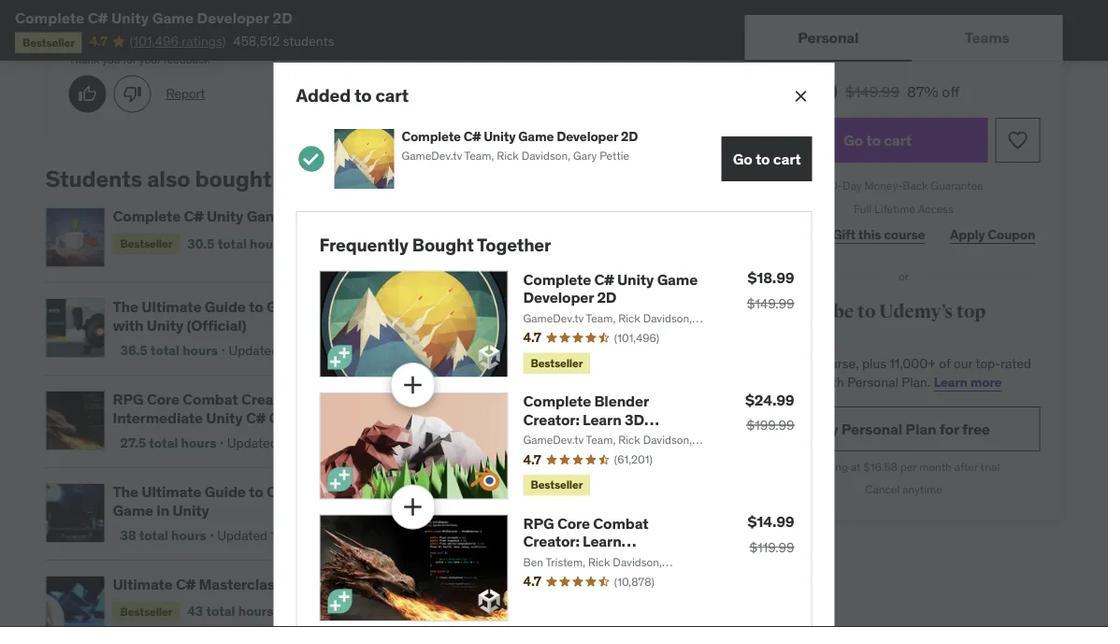 Task type: locate. For each thing, give the bounding box(es) containing it.
$119.99 for rpg core combat creator: learn intermediate unity c# coding
[[609, 406, 648, 420]]

ultimate inside the ultimate guide to creating an rpg game in unity
[[141, 483, 201, 502]]

to left creating
[[249, 483, 263, 502]]

1 guide from the top
[[205, 297, 246, 317]]

bestseller left 43
[[120, 604, 172, 619]]

2 vertical spatial team,
[[586, 433, 615, 447]]

1 horizontal spatial 3d
[[625, 410, 644, 429]]

coding up 6/2023
[[269, 408, 319, 427]]

to left udemy's at the right of the page
[[857, 300, 876, 323]]

combat inside added to cart 'dialog'
[[593, 514, 649, 533]]

tristem,
[[546, 555, 585, 570]]

personal
[[798, 27, 859, 47], [847, 374, 898, 391], [841, 419, 902, 438]]

1 vertical spatial personal
[[847, 374, 898, 391]]

rick up team
[[588, 555, 610, 570]]

ultimate up 38 total hours
[[141, 483, 201, 502]]

gamedev.tv right complete c# unity game developer 2d image
[[402, 149, 462, 163]]

game up updated 7/2023
[[266, 297, 307, 317]]

the left in
[[113, 483, 138, 502]]

1 vertical spatial $10.99
[[607, 574, 648, 591]]

0 vertical spatial creator:
[[241, 390, 297, 409]]

creator: down 103,988
[[523, 410, 579, 429]]

1 horizontal spatial go
[[844, 130, 863, 150]]

2 the from the top
[[113, 483, 138, 502]]

the for the ultimate guide to creating an rpg game in unity
[[113, 483, 138, 502]]

1 vertical spatial gary
[[523, 327, 547, 341]]

updated 10/2023 down the ultimate guide to creating an rpg game in unity link
[[217, 527, 321, 544]]

0 vertical spatial the
[[113, 297, 138, 317]]

davidson, up (101,496) at the bottom right
[[643, 311, 692, 325]]

go to cart button
[[767, 118, 988, 163], [722, 136, 812, 181]]

10/2023 for developer
[[349, 235, 400, 252]]

cancel
[[865, 483, 900, 497]]

3d
[[364, 207, 384, 226], [625, 410, 644, 429]]

creator: up tristem,
[[523, 532, 579, 551]]

pettie up $19.99
[[599, 149, 629, 163]]

0 vertical spatial wishlist image
[[1007, 129, 1029, 151]]

rpg right an
[[350, 483, 381, 502]]

complete c# unity game developer 2d gamedev.tv team, rick davidson, gary pettie
[[402, 128, 638, 163], [523, 270, 698, 341]]

4.7 down 4.5
[[428, 390, 446, 407]]

core up tristem,
[[557, 514, 590, 533]]

rpg up 27.5
[[113, 390, 144, 409]]

pettie down 96,422
[[549, 327, 579, 341]]

0 horizontal spatial coding
[[269, 408, 319, 427]]

personal down plus
[[847, 374, 898, 391]]

combat up ben tristem, rick davidson, gamedev.tv team
[[593, 514, 649, 533]]

go to cart
[[844, 130, 912, 150], [733, 149, 801, 168]]

1 vertical spatial ultimate
[[141, 483, 201, 502]]

total
[[218, 235, 247, 252], [150, 342, 180, 359], [149, 435, 178, 452], [139, 527, 168, 544], [206, 603, 235, 620]]

$24.99
[[745, 391, 794, 410]]

0 vertical spatial with
[[113, 315, 144, 335]]

learn up gamedev.tv team, rick davidson, grant abbitt
[[583, 410, 621, 429]]

2d up $19.99
[[621, 128, 638, 145]]

1 vertical spatial rpg core combat creator: learn intermediate unity c# coding link
[[523, 514, 676, 587]]

mark as unhelpful image
[[123, 84, 142, 103]]

total right 38
[[139, 527, 168, 544]]

game up 212,995
[[518, 128, 554, 145]]

coding inside added to cart 'dialog'
[[523, 568, 573, 587]]

share
[[772, 226, 808, 243]]

0 horizontal spatial intermediate
[[113, 408, 203, 427]]

2d up 458,512 students
[[273, 8, 293, 27]]

complete blender creator: learn 3d modelling for beginners
[[523, 392, 690, 447]]

updated 10/2023 for developer
[[296, 235, 400, 252]]

the inside the ultimate guide to game development with unity (official)
[[113, 297, 138, 317]]

$16.58
[[863, 459, 898, 474]]

rick up (61,201)
[[618, 433, 640, 447]]

0 vertical spatial $149.99
[[845, 82, 900, 101]]

2 horizontal spatial cart
[[884, 130, 912, 150]]

for up (61,201)
[[596, 428, 615, 447]]

total right 36.5
[[150, 342, 180, 359]]

1 vertical spatial guide
[[205, 483, 246, 502]]

0 vertical spatial gary
[[573, 149, 597, 163]]

xsmall image
[[499, 208, 514, 223], [499, 391, 514, 406], [506, 484, 521, 498], [507, 576, 522, 591]]

to inside the ultimate guide to game development with unity (official)
[[249, 297, 263, 317]]

developer up $19.99
[[557, 128, 618, 145]]

bestseller left 30.5
[[120, 236, 172, 250]]

added to cart dialog
[[274, 63, 835, 627]]

1 vertical spatial combat
[[593, 514, 649, 533]]

updated 10/2023 up development
[[296, 235, 400, 252]]

for
[[123, 52, 136, 67], [939, 419, 959, 438], [596, 428, 615, 447], [286, 575, 305, 594]]

1 vertical spatial complete c# unity game developer 2d gamedev.tv team, rick davidson, gary pettie
[[523, 270, 698, 341]]

2 vertical spatial $14.99
[[748, 513, 794, 532]]

0 vertical spatial personal
[[798, 27, 859, 47]]

gamedev.tv inside ben tristem, rick davidson, gamedev.tv team
[[523, 571, 584, 585]]

$14.99 for the ultimate guide to game development with unity (official)
[[607, 297, 648, 313]]

also
[[147, 165, 190, 193]]

4.8
[[428, 483, 447, 499]]

full
[[854, 201, 872, 216]]

1 $10.99 from the top
[[607, 482, 648, 498]]

rpg inside added to cart 'dialog'
[[523, 514, 554, 533]]

2 vertical spatial updated 10/2023
[[284, 603, 388, 620]]

0 horizontal spatial combat
[[183, 390, 238, 409]]

$14.99 $119.99 for the ultimate guide to game development with unity (official)
[[607, 297, 648, 328]]

personal up $16.58
[[841, 419, 902, 438]]

updated
[[296, 235, 346, 252], [229, 342, 279, 359], [227, 435, 277, 452], [217, 527, 268, 544], [284, 603, 335, 620]]

total right 43
[[206, 603, 235, 620]]

davidson,
[[521, 149, 571, 163], [643, 311, 692, 325], [643, 433, 692, 447], [613, 555, 662, 570]]

hours right 27.5
[[181, 435, 216, 452]]

4.7 up 'frequently bought together'
[[428, 207, 446, 224]]

abbitt
[[554, 449, 585, 463]]

$149.99 up courses
[[747, 295, 794, 312]]

guarantee
[[931, 178, 983, 193]]

for inside complete blender creator: learn 3d modelling for beginners
[[596, 428, 615, 447]]

c#
[[88, 8, 108, 27], [464, 128, 481, 145], [184, 207, 204, 226], [594, 270, 614, 289], [246, 408, 266, 427], [656, 550, 676, 569], [176, 575, 196, 594]]

go to cart down close modal icon on the top right
[[733, 149, 801, 168]]

(101,496
[[129, 33, 179, 49]]

with inside the ultimate guide to game development with unity (official)
[[113, 315, 144, 335]]

learn more link
[[934, 374, 1002, 391]]

students
[[45, 165, 142, 193]]

davidson, up (61,201)
[[643, 433, 692, 447]]

hours for (official)
[[182, 342, 218, 359]]

$10.99 $94.99
[[607, 574, 648, 606]]

$149.99 left 87%
[[845, 82, 900, 101]]

$14.99 for rpg core combat creator: learn intermediate unity c# coding
[[607, 389, 648, 406]]

intermediate up team
[[523, 550, 613, 569]]

xsmall image
[[502, 298, 517, 313]]

1 horizontal spatial rpg
[[350, 483, 381, 502]]

1 vertical spatial $14.99 $119.99
[[607, 389, 648, 420]]

96,422
[[521, 299, 563, 316]]

1 vertical spatial $14.99
[[607, 389, 648, 406]]

2 vertical spatial rpg
[[523, 514, 554, 533]]

gamedev.tv
[[402, 149, 462, 163], [523, 311, 584, 325], [523, 433, 584, 447], [523, 571, 584, 585]]

report button
[[166, 85, 205, 103]]

rpg
[[113, 390, 144, 409], [350, 483, 381, 502], [523, 514, 554, 533]]

updated left 6/2023
[[227, 435, 277, 452]]

cart up the money-
[[884, 130, 912, 150]]

1 horizontal spatial $149.99
[[845, 82, 900, 101]]

beginners
[[618, 428, 690, 447]]

1 vertical spatial intermediate
[[523, 550, 613, 569]]

$149.99 for $18.99 $149.99 87% off
[[845, 82, 900, 101]]

0 vertical spatial 10/2023
[[349, 235, 400, 252]]

creator: up updated 6/2023
[[241, 390, 297, 409]]

0 horizontal spatial go to cart
[[733, 149, 801, 168]]

updated 10/2023 down 2024
[[284, 603, 388, 620]]

2 horizontal spatial rpg
[[523, 514, 554, 533]]

2 guide from the top
[[205, 483, 246, 502]]

1 horizontal spatial this
[[858, 226, 881, 243]]

updated down the ultimate guide to creating an rpg game in unity
[[217, 527, 268, 544]]

teams
[[965, 27, 1010, 47]]

$119.99 inside added to cart 'dialog'
[[749, 539, 794, 556]]

1 horizontal spatial combat
[[593, 514, 649, 533]]

total for c#
[[149, 435, 178, 452]]

rpg core combat creator: learn intermediate unity c# coding link inside added to cart 'dialog'
[[523, 514, 676, 587]]

1 vertical spatial 3d
[[625, 410, 644, 429]]

go to cart up the money-
[[844, 130, 912, 150]]

complete c# unity game developer 2d
[[15, 8, 293, 27]]

go to cart button down close modal icon on the top right
[[722, 136, 812, 181]]

updated down complete c# unity game developer 3d link
[[296, 235, 346, 252]]

personal inside get this course, plus 11,000+ of our top-rated courses, with personal plan.
[[847, 374, 898, 391]]

$149.99 inside added to cart 'dialog'
[[747, 295, 794, 312]]

1 horizontal spatial rpg core combat creator: learn intermediate unity c# coding link
[[523, 514, 676, 587]]

added
[[296, 84, 351, 107]]

guide inside the ultimate guide to game development with unity (official)
[[205, 297, 246, 317]]

complete up thank
[[15, 8, 84, 27]]

this right the gift
[[858, 226, 881, 243]]

0 vertical spatial $18.99
[[767, 78, 838, 106]]

2d up (101,496) at the bottom right
[[597, 288, 617, 307]]

0 vertical spatial rpg
[[113, 390, 144, 409]]

cart down close modal icon on the top right
[[773, 149, 801, 168]]

combat up 27.5 total hours
[[183, 390, 238, 409]]

(official)
[[186, 315, 247, 335]]

udemy's
[[879, 300, 953, 323]]

with down course,
[[819, 374, 844, 391]]

38
[[120, 527, 136, 544]]

free
[[962, 419, 990, 438]]

cart
[[375, 84, 409, 107], [884, 130, 912, 150], [773, 149, 801, 168]]

$14.99 $119.99
[[607, 297, 648, 328], [607, 389, 648, 420], [748, 513, 794, 556]]

total for game
[[139, 527, 168, 544]]

1 horizontal spatial with
[[819, 374, 844, 391]]

modelling
[[523, 428, 593, 447]]

0 vertical spatial core
[[147, 390, 179, 409]]

2 $10.99 from the top
[[607, 574, 648, 591]]

thank you for your feedback
[[69, 52, 210, 67]]

feedback
[[163, 52, 210, 67]]

1 vertical spatial $119.99
[[609, 406, 648, 420]]

wishlist image
[[1007, 129, 1029, 151], [672, 308, 691, 326]]

1 vertical spatial creator:
[[523, 410, 579, 429]]

davidson, up (10,878)
[[613, 555, 662, 570]]

0 vertical spatial rpg core combat creator: learn intermediate unity c# coding
[[113, 390, 339, 427]]

$10.99 for $10.99 $94.99
[[607, 574, 648, 591]]

1 vertical spatial $149.99
[[747, 295, 794, 312]]

0 vertical spatial updated 10/2023
[[296, 235, 400, 252]]

go
[[844, 130, 863, 150], [733, 149, 752, 168]]

learn up 6/2023
[[301, 390, 339, 409]]

or
[[899, 269, 909, 284]]

ultimate for (official)
[[141, 297, 201, 317]]

(61,201)
[[614, 452, 653, 467]]

$14.99 $119.99 for rpg core combat creator: learn intermediate unity c# coding
[[607, 389, 648, 420]]

apply
[[950, 226, 985, 243]]

with inside get this course, plus 11,000+ of our top-rated courses, with personal plan.
[[819, 374, 844, 391]]

to inside the ultimate guide to creating an rpg game in unity
[[249, 483, 263, 502]]

hours right 38
[[171, 527, 207, 544]]

2024
[[308, 575, 344, 594]]

1 vertical spatial core
[[557, 514, 590, 533]]

xsmall image left 103,988
[[499, 391, 514, 406]]

complete inside complete blender creator: learn 3d modelling for beginners
[[523, 392, 591, 411]]

$19.99
[[607, 206, 648, 223]]

complete for complete c# unity game developer 2d
[[15, 8, 84, 27]]

coding
[[269, 408, 319, 427], [523, 568, 573, 587]]

10878 reviews element
[[614, 574, 654, 590]]

0 vertical spatial 2d
[[273, 8, 293, 27]]

0 horizontal spatial with
[[113, 315, 144, 335]]

unity
[[111, 8, 149, 27], [484, 128, 516, 145], [207, 207, 243, 226], [617, 270, 654, 289], [147, 315, 183, 335], [206, 408, 243, 427], [173, 501, 209, 520], [616, 550, 653, 569]]

subscribe to udemy's top courses
[[767, 300, 986, 347]]

2 vertical spatial $14.99 $119.99
[[748, 513, 794, 556]]

2 vertical spatial 10/2023
[[338, 603, 388, 620]]

1 vertical spatial the
[[113, 483, 138, 502]]

1 horizontal spatial rpg core combat creator: learn intermediate unity c# coding
[[523, 514, 676, 587]]

masterclass
[[199, 575, 282, 594]]

0 vertical spatial 3d
[[364, 207, 384, 226]]

for left free
[[939, 419, 959, 438]]

try
[[817, 419, 838, 438]]

intermediate
[[113, 408, 203, 427], [523, 550, 613, 569]]

$18.99 inside $18.99 $149.99
[[748, 269, 794, 288]]

1 vertical spatial this
[[791, 355, 813, 372]]

1 vertical spatial $18.99
[[748, 269, 794, 288]]

6/2023
[[281, 435, 326, 452]]

gamedev.tv right xsmall icon
[[523, 311, 584, 325]]

after
[[954, 459, 978, 474]]

total for unity
[[150, 342, 180, 359]]

0 vertical spatial ultimate
[[141, 297, 201, 317]]

core inside added to cart 'dialog'
[[557, 514, 590, 533]]

developer right xsmall icon
[[523, 288, 594, 307]]

learn inside complete blender creator: learn 3d modelling for beginners
[[583, 410, 621, 429]]

xsmall image up together
[[499, 208, 514, 223]]

1 horizontal spatial coding
[[523, 568, 573, 587]]

0 horizontal spatial rpg core combat creator: learn intermediate unity c# coding
[[113, 390, 339, 427]]

guide
[[205, 297, 246, 317], [205, 483, 246, 502]]

this inside gift this course link
[[858, 226, 881, 243]]

0 horizontal spatial rpg
[[113, 390, 144, 409]]

0 horizontal spatial gary
[[523, 327, 547, 341]]

hours
[[250, 235, 285, 252], [182, 342, 218, 359], [181, 435, 216, 452], [171, 527, 207, 544], [238, 603, 274, 620]]

this up courses,
[[791, 355, 813, 372]]

tab list
[[745, 15, 1063, 62]]

0 vertical spatial $14.99 $119.99
[[607, 297, 648, 328]]

0 horizontal spatial cart
[[375, 84, 409, 107]]

1 horizontal spatial cart
[[773, 149, 801, 168]]

0 horizontal spatial this
[[791, 355, 813, 372]]

2 vertical spatial personal
[[841, 419, 902, 438]]

$119.99 for the ultimate guide to game development with unity (official)
[[609, 313, 648, 328]]

4.7 down modelling
[[523, 451, 541, 468]]

1 vertical spatial 10/2023
[[271, 527, 321, 544]]

1 horizontal spatial pettie
[[599, 149, 629, 163]]

in
[[156, 501, 169, 520]]

the up 36.5
[[113, 297, 138, 317]]

guide inside the ultimate guide to creating an rpg game in unity
[[205, 483, 246, 502]]

$18.99 $149.99
[[747, 269, 794, 312]]

1 vertical spatial wishlist image
[[672, 308, 691, 326]]

1 vertical spatial pettie
[[549, 327, 579, 341]]

ultimate inside the ultimate guide to game development with unity (official)
[[141, 297, 201, 317]]

0 horizontal spatial 2d
[[273, 8, 293, 27]]

$18.99 down personal button
[[767, 78, 838, 106]]

4.7 down 96,422
[[523, 329, 541, 346]]

$199.99
[[747, 417, 794, 434]]

complete c# unity game developer 2d image
[[334, 129, 394, 189]]

2 horizontal spatial 2d
[[621, 128, 638, 145]]

1 vertical spatial rpg core combat creator: learn intermediate unity c# coding
[[523, 514, 676, 587]]

courses,
[[767, 374, 816, 391]]

0 vertical spatial $119.99
[[609, 313, 648, 328]]

pettie
[[599, 149, 629, 163], [549, 327, 579, 341]]

1 the from the top
[[113, 297, 138, 317]]

combat
[[183, 390, 238, 409], [593, 514, 649, 533]]

gamedev.tv up the 'abbitt'
[[523, 433, 584, 447]]

0 horizontal spatial go
[[733, 149, 752, 168]]

thank
[[69, 52, 100, 67]]

0 vertical spatial this
[[858, 226, 881, 243]]

frequently bought together
[[319, 234, 551, 256]]

$94.99
[[611, 591, 648, 606]]

1 horizontal spatial gary
[[573, 149, 597, 163]]

this inside get this course, plus 11,000+ of our top-rated courses, with personal plan.
[[791, 355, 813, 372]]

gamedev.tv down tristem,
[[523, 571, 584, 585]]

$149.99 inside $18.99 $149.99 87% off
[[845, 82, 900, 101]]

students also bought
[[45, 165, 272, 193]]

personal button
[[745, 15, 912, 60]]

ultimate up 36.5 total hours
[[141, 297, 201, 317]]

0 vertical spatial guide
[[205, 297, 246, 317]]

rpg down 5,932
[[523, 514, 554, 533]]

0 vertical spatial complete c# unity game developer 2d gamedev.tv team, rick davidson, gary pettie
[[402, 128, 638, 163]]

the inside the ultimate guide to creating an rpg game in unity
[[113, 483, 138, 502]]

1 vertical spatial coding
[[523, 568, 573, 587]]

ultimate down 38
[[113, 575, 173, 594]]

0 vertical spatial $10.99
[[607, 482, 648, 498]]

0 vertical spatial combat
[[183, 390, 238, 409]]

xsmall image for the ultimate guide to creating an rpg game in unity
[[506, 484, 521, 498]]

back
[[903, 178, 928, 193]]

unity inside the ultimate guide to creating an rpg game in unity
[[173, 501, 209, 520]]

2d
[[273, 8, 293, 27], [621, 128, 638, 145], [597, 288, 617, 307]]

1 horizontal spatial core
[[557, 514, 590, 533]]

complete for complete blender creator: learn 3d modelling for beginners
[[523, 392, 591, 411]]

hours down "(official)"
[[182, 342, 218, 359]]

total right 27.5
[[149, 435, 178, 452]]

$18.99 for $18.99 $149.99 87% off
[[767, 78, 838, 106]]

total right 30.5
[[218, 235, 247, 252]]

to right "(official)"
[[249, 297, 263, 317]]

to inside subscribe to udemy's top courses
[[857, 300, 876, 323]]

0 horizontal spatial $149.99
[[747, 295, 794, 312]]

2 vertical spatial $119.99
[[749, 539, 794, 556]]

xsmall image for complete c# unity game developer 3d
[[499, 208, 514, 223]]

personal up $18.99 $149.99 87% off
[[798, 27, 859, 47]]

1 vertical spatial rpg
[[350, 483, 381, 502]]

complete up modelling
[[523, 392, 591, 411]]



Task type: describe. For each thing, give the bounding box(es) containing it.
1 vertical spatial 2d
[[621, 128, 638, 145]]

report
[[166, 85, 205, 102]]

for left 2024
[[286, 575, 305, 594]]

updated for creating
[[217, 527, 268, 544]]

11,000+
[[890, 355, 936, 372]]

2 vertical spatial ultimate
[[113, 575, 173, 594]]

27.5
[[120, 435, 146, 452]]

guide for game
[[205, 297, 246, 317]]

grant
[[523, 449, 551, 463]]

to up the money-
[[866, 130, 881, 150]]

updated 10/2023 for 2024
[[284, 603, 388, 620]]

together
[[477, 234, 551, 256]]

complete right complete c# unity game developer 2d image
[[402, 128, 461, 145]]

xsmall image for ultimate c# masterclass for 2024
[[507, 576, 522, 591]]

complete up 96,422
[[523, 270, 591, 289]]

developer up frequently
[[290, 207, 361, 226]]

share button
[[767, 217, 813, 254]]

learn down of
[[934, 374, 968, 391]]

$24.99 $199.99
[[745, 391, 794, 434]]

davidson, inside gamedev.tv team, rick davidson, grant abbitt
[[643, 433, 692, 447]]

the ultimate guide to game development with unity (official) link
[[113, 297, 405, 335]]

subscribe
[[767, 300, 854, 323]]

1 vertical spatial updated 10/2023
[[217, 527, 321, 544]]

course,
[[816, 355, 859, 372]]

0 vertical spatial rpg core combat creator: learn intermediate unity c# coding link
[[113, 390, 405, 427]]

ultimate c# masterclass for 2024
[[113, 575, 344, 594]]

$14.99 inside added to cart 'dialog'
[[748, 513, 794, 532]]

36.5 total hours
[[120, 342, 218, 359]]

0 vertical spatial intermediate
[[113, 408, 203, 427]]

30.5 total hours
[[187, 235, 285, 252]]

to right "added"
[[354, 84, 372, 107]]

30-
[[824, 178, 843, 193]]

you
[[102, 52, 120, 67]]

hours for coding
[[181, 435, 216, 452]]

close modal image
[[792, 87, 810, 106]]

top
[[956, 300, 986, 323]]

36.5
[[120, 342, 148, 359]]

212,995
[[518, 208, 565, 225]]

1 horizontal spatial wishlist image
[[1007, 129, 1029, 151]]

updated for game
[[229, 342, 279, 359]]

of
[[939, 355, 950, 372]]

4.7 down ben
[[523, 573, 541, 590]]

your
[[139, 52, 161, 67]]

30-day money-back guarantee full lifetime access
[[824, 178, 983, 216]]

458,512
[[233, 33, 280, 49]]

4.7 down '4.8'
[[428, 575, 446, 592]]

0 horizontal spatial pettie
[[549, 327, 579, 341]]

$18.99 for $18.99 $149.99
[[748, 269, 794, 288]]

the ultimate guide to creating an rpg game in unity link
[[113, 483, 405, 520]]

game up (101,496 ratings)
[[152, 8, 194, 27]]

intermediate inside added to cart 'dialog'
[[523, 550, 613, 569]]

43
[[187, 603, 203, 620]]

go inside added to cart 'dialog'
[[733, 149, 752, 168]]

xsmall image for rpg core combat creator: learn intermediate unity c# coding
[[499, 391, 514, 406]]

1 horizontal spatial 2d
[[597, 288, 617, 307]]

complete for complete c# unity game developer 3d
[[113, 207, 181, 226]]

1 horizontal spatial go to cart
[[844, 130, 912, 150]]

103,988
[[517, 391, 565, 408]]

(10,878)
[[614, 574, 654, 589]]

plus
[[862, 355, 886, 372]]

starting at $16.58 per month after trial cancel anytime
[[808, 459, 1000, 497]]

developer up 458,512 on the top of page
[[197, 8, 269, 27]]

bestseller down the 'abbitt'
[[531, 478, 583, 492]]

lifetime
[[874, 201, 915, 216]]

rpg inside the ultimate guide to creating an rpg game in unity
[[350, 483, 381, 502]]

bestseller up thank
[[22, 35, 75, 49]]

38 total hours
[[120, 527, 207, 544]]

learn up ben tristem, rick davidson, gamedev.tv team
[[583, 532, 621, 551]]

hours down complete c# unity game developer 3d link
[[250, 235, 285, 252]]

month
[[919, 459, 952, 474]]

guide for creating
[[205, 483, 246, 502]]

2 vertical spatial creator:
[[523, 532, 579, 551]]

get this course, plus 11,000+ of our top-rated courses, with personal plan.
[[767, 355, 1031, 391]]

try personal plan for free link
[[767, 407, 1040, 452]]

apply coupon button
[[945, 217, 1040, 254]]

bought
[[195, 165, 272, 193]]

the ultimate guide to creating an rpg game in unity
[[113, 483, 381, 520]]

$10.99 for $10.99
[[607, 482, 648, 498]]

davidson, up 212,995
[[521, 149, 571, 163]]

tab list containing personal
[[745, 15, 1063, 62]]

0 vertical spatial pettie
[[599, 149, 629, 163]]

this for get
[[791, 355, 813, 372]]

$149.99 for $18.99 $149.99
[[747, 295, 794, 312]]

courses
[[767, 324, 835, 347]]

top-
[[975, 355, 1001, 372]]

hours down the ultimate c# masterclass for 2024 link
[[238, 603, 274, 620]]

plan
[[905, 419, 936, 438]]

creator: inside complete blender creator: learn 3d modelling for beginners
[[523, 410, 579, 429]]

43 total hours
[[187, 603, 274, 620]]

gift
[[833, 226, 855, 243]]

at
[[851, 459, 861, 474]]

rick inside gamedev.tv team, rick davidson, grant abbitt
[[618, 433, 640, 447]]

game inside the ultimate guide to game development with unity (official)
[[266, 297, 307, 317]]

(101,496)
[[614, 330, 659, 345]]

team
[[586, 571, 613, 585]]

try personal plan for free
[[817, 419, 990, 438]]

this for gift
[[858, 226, 881, 243]]

added to cart
[[296, 84, 409, 107]]

an
[[330, 483, 347, 502]]

bestseller up 103,988
[[531, 356, 583, 370]]

the ultimate guide to game development with unity (official)
[[113, 297, 404, 335]]

go to cart inside added to cart 'dialog'
[[733, 149, 801, 168]]

rick up 212,995
[[497, 149, 519, 163]]

team, inside gamedev.tv team, rick davidson, grant abbitt
[[586, 433, 615, 447]]

0 horizontal spatial core
[[147, 390, 179, 409]]

trial
[[980, 459, 1000, 474]]

for right you
[[123, 52, 136, 67]]

coding for the top rpg core combat creator: learn intermediate unity c# coding link
[[269, 408, 319, 427]]

updated for learn
[[227, 435, 277, 452]]

gamedev.tv inside gamedev.tv team, rick davidson, grant abbitt
[[523, 433, 584, 447]]

0 horizontal spatial 3d
[[364, 207, 384, 226]]

7,816
[[526, 577, 556, 593]]

rpg core combat creator: learn intermediate unity c# coding inside added to cart 'dialog'
[[523, 514, 676, 587]]

anytime
[[902, 483, 942, 497]]

apply coupon
[[950, 226, 1035, 243]]

complete c# unity game developer 3d link
[[113, 207, 405, 226]]

$14.99 $119.99 inside added to cart 'dialog'
[[748, 513, 794, 556]]

go to cart button inside added to cart 'dialog'
[[722, 136, 812, 181]]

5,932
[[525, 484, 559, 501]]

complete c# unity game developer 3d
[[113, 207, 384, 226]]

plan.
[[902, 374, 931, 391]]

87%
[[907, 82, 938, 101]]

ultimate for in
[[141, 483, 201, 502]]

101496 reviews element
[[614, 330, 659, 346]]

game inside the ultimate guide to creating an rpg game in unity
[[113, 501, 153, 520]]

hours for in
[[171, 527, 207, 544]]

complete c# unity game developer 2d link
[[523, 270, 698, 307]]

money-
[[864, 178, 903, 193]]

game up (101,496) at the bottom right
[[657, 270, 698, 289]]

starting
[[808, 459, 848, 474]]

unity inside the ultimate guide to game development with unity (official)
[[147, 315, 183, 335]]

3d inside complete blender creator: learn 3d modelling for beginners
[[625, 410, 644, 429]]

updated 6/2023
[[227, 435, 326, 452]]

per
[[900, 459, 917, 474]]

game up '30.5 total hours'
[[247, 207, 287, 226]]

rpg for rpg core combat creator: learn intermediate unity c# coding link inside added to cart 'dialog'
[[523, 514, 554, 533]]

4.7 up you
[[90, 33, 108, 49]]

ben tristem, rick davidson, gamedev.tv team
[[523, 555, 662, 585]]

frequently
[[319, 234, 408, 256]]

updated down 2024
[[284, 603, 335, 620]]

access
[[918, 201, 954, 216]]

0 vertical spatial team,
[[464, 149, 494, 163]]

personal inside button
[[798, 27, 859, 47]]

ben
[[523, 555, 543, 570]]

to up share "button"
[[755, 149, 770, 168]]

the for the ultimate guide to game development with unity (official)
[[113, 297, 138, 317]]

davidson, inside ben tristem, rick davidson, gamedev.tv team
[[613, 555, 662, 570]]

blender
[[594, 392, 649, 411]]

rpg for the top rpg core combat creator: learn intermediate unity c# coding link
[[113, 390, 144, 409]]

rick up (101,496) at the bottom right
[[618, 311, 640, 325]]

learn more
[[934, 374, 1002, 391]]

61201 reviews element
[[614, 452, 653, 468]]

undo mark as helpful image
[[78, 84, 97, 103]]

more
[[970, 374, 1002, 391]]

gift this course
[[833, 226, 925, 243]]

updated 7/2023
[[229, 342, 325, 359]]

rick inside ben tristem, rick davidson, gamedev.tv team
[[588, 555, 610, 570]]

coding for rpg core combat creator: learn intermediate unity c# coding link inside added to cart 'dialog'
[[523, 568, 573, 587]]

10/2023 for 2024
[[338, 603, 388, 620]]

course
[[884, 226, 925, 243]]

creating
[[266, 483, 326, 502]]

1 vertical spatial team,
[[586, 311, 615, 325]]

(101,496 ratings)
[[129, 33, 226, 49]]

4.5
[[428, 297, 447, 314]]

teams button
[[912, 15, 1063, 60]]

go to cart button up the money-
[[767, 118, 988, 163]]

development
[[310, 297, 404, 317]]



Task type: vqa. For each thing, say whether or not it's contained in the screenshot.
$149.99 within the 'ADDED TO CART' dialog
yes



